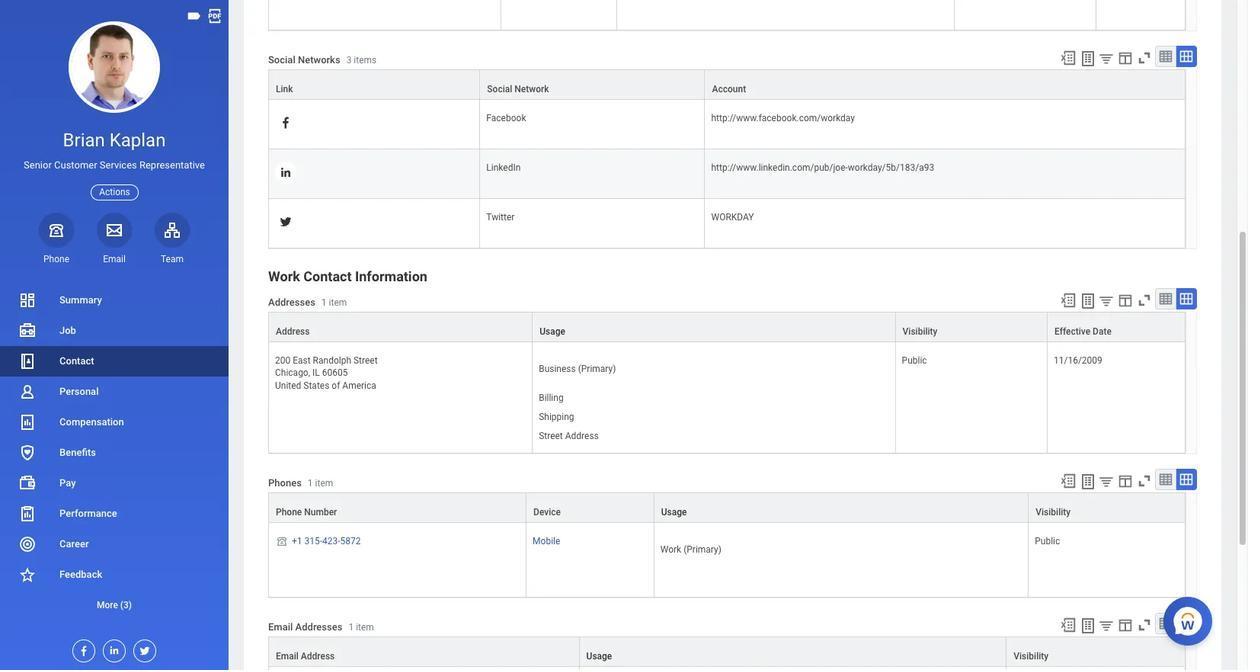 Task type: locate. For each thing, give the bounding box(es) containing it.
2 vertical spatial email
[[276, 651, 299, 662]]

il
[[313, 368, 320, 378]]

2 vertical spatial item
[[356, 622, 374, 632]]

1 horizontal spatial twitter image
[[279, 215, 293, 229]]

address down shipping
[[565, 430, 599, 441]]

row containing link
[[268, 70, 1186, 100]]

social up link
[[268, 54, 296, 65]]

2 select to filter grid data image from the top
[[1099, 618, 1115, 634]]

0 vertical spatial public
[[902, 356, 927, 366]]

address inside items selected list
[[565, 430, 599, 441]]

2 vertical spatial expand table image
[[1179, 616, 1195, 631]]

street down shipping
[[539, 430, 563, 441]]

0 horizontal spatial phone image
[[46, 221, 67, 239]]

facebook
[[487, 113, 526, 124]]

contact image
[[18, 352, 37, 370]]

address inside popup button
[[301, 651, 335, 662]]

phone number
[[276, 507, 337, 518]]

phone up +1 on the bottom of page
[[276, 507, 302, 518]]

device
[[534, 507, 561, 518]]

expand table image for 1
[[1179, 291, 1195, 307]]

mail image
[[105, 221, 123, 239]]

0 horizontal spatial phone
[[43, 254, 69, 264]]

address
[[276, 327, 310, 337], [565, 430, 599, 441], [301, 651, 335, 662]]

export to excel image
[[1060, 50, 1077, 67], [1060, 473, 1077, 490], [1060, 617, 1077, 634]]

(primary)
[[578, 364, 616, 375], [684, 545, 722, 555]]

email brian kaplan element
[[97, 253, 132, 265]]

brian
[[63, 130, 105, 151]]

row containing +1 315-423-5872
[[268, 523, 1186, 598]]

1 vertical spatial email
[[268, 621, 293, 632]]

shipping element
[[539, 409, 574, 422]]

addresses 1 item
[[268, 296, 347, 308]]

career link
[[0, 529, 229, 560]]

0 vertical spatial usage
[[540, 327, 566, 337]]

items selected list
[[539, 390, 623, 444]]

0 vertical spatial usage button
[[533, 313, 895, 342]]

expand table image for networks
[[1179, 49, 1195, 64]]

0 vertical spatial table image
[[1159, 49, 1174, 64]]

1 vertical spatial linkedin image
[[104, 640, 120, 656]]

select to filter grid data image
[[1099, 50, 1115, 67], [1099, 293, 1115, 309]]

usage button
[[533, 313, 895, 342], [655, 494, 1029, 523], [580, 638, 1006, 667]]

1 vertical spatial facebook image
[[73, 640, 90, 657]]

0 horizontal spatial linkedin image
[[104, 640, 120, 656]]

2 export to worksheets image from the top
[[1079, 617, 1098, 635]]

visibility column header
[[896, 312, 1048, 343]]

work inside row
[[661, 545, 682, 555]]

street address element
[[539, 427, 599, 441]]

facebook image down more (3) button on the bottom of page
[[73, 640, 90, 657]]

2 vertical spatial address
[[301, 651, 335, 662]]

1 horizontal spatial usage
[[587, 651, 612, 662]]

email inside row
[[276, 651, 299, 662]]

phone inside popup button
[[276, 507, 302, 518]]

street address
[[539, 430, 599, 441]]

2 fullscreen image from the top
[[1137, 617, 1153, 634]]

1 vertical spatial social
[[487, 84, 513, 95]]

1 vertical spatial item
[[315, 478, 333, 488]]

0 vertical spatial social
[[268, 54, 296, 65]]

table image for networks
[[1159, 49, 1174, 64]]

phone up summary
[[43, 254, 69, 264]]

work (primary)
[[661, 545, 722, 555]]

phone brian kaplan element
[[39, 253, 74, 265]]

0 vertical spatial public element
[[902, 352, 927, 366]]

social for network
[[487, 84, 513, 95]]

0 vertical spatial email
[[103, 254, 126, 264]]

contact
[[304, 269, 352, 285], [59, 355, 94, 367]]

0 vertical spatial table image
[[1159, 472, 1174, 487]]

0 horizontal spatial work
[[268, 269, 300, 285]]

street up america
[[354, 356, 378, 366]]

+1 315-423-5872
[[292, 536, 361, 547]]

table image
[[1159, 49, 1174, 64], [1159, 291, 1174, 307]]

0 vertical spatial (primary)
[[578, 364, 616, 375]]

representative
[[139, 159, 205, 171]]

expand table image
[[1179, 49, 1195, 64], [1179, 291, 1195, 307], [1179, 616, 1195, 631]]

1 horizontal spatial linkedin image
[[279, 166, 293, 179]]

address down the email addresses 1 item
[[301, 651, 335, 662]]

fullscreen image
[[1137, 50, 1153, 67], [1137, 292, 1153, 309]]

1 horizontal spatial facebook image
[[279, 116, 293, 130]]

0 vertical spatial export to excel image
[[1060, 50, 1077, 67]]

0 vertical spatial item
[[329, 297, 347, 308]]

click to view/edit grid preferences image for social networks
[[1118, 50, 1134, 67]]

linkedin image
[[279, 166, 293, 179], [104, 640, 120, 656]]

1 vertical spatial export to excel image
[[1060, 473, 1077, 490]]

0 vertical spatial facebook image
[[279, 116, 293, 130]]

1 vertical spatial export to worksheets image
[[1079, 292, 1098, 311]]

0 vertical spatial contact
[[304, 269, 352, 285]]

view printable version (pdf) image
[[207, 8, 223, 24]]

(primary) for business (primary)
[[578, 364, 616, 375]]

phone image
[[46, 221, 67, 239], [275, 536, 289, 548]]

0 vertical spatial phone
[[43, 254, 69, 264]]

export to worksheets image
[[1079, 473, 1098, 491], [1079, 617, 1098, 635]]

1 vertical spatial public element
[[1035, 533, 1061, 547]]

5 row from the top
[[268, 199, 1186, 249]]

1 horizontal spatial 1
[[322, 297, 327, 308]]

9 row from the top
[[268, 523, 1186, 598]]

export to worksheets image for networks
[[1079, 50, 1098, 68]]

phone inside "popup button"
[[43, 254, 69, 264]]

fullscreen image for addresses
[[1137, 617, 1153, 634]]

3 row from the top
[[268, 100, 1186, 150]]

1 horizontal spatial social
[[487, 84, 513, 95]]

1 vertical spatial visibility button
[[1029, 494, 1185, 523]]

1 vertical spatial usage button
[[655, 494, 1029, 523]]

click to view/edit grid preferences image for addresses
[[1118, 292, 1134, 309]]

fullscreen image
[[1137, 473, 1153, 490], [1137, 617, 1153, 634]]

export to worksheets image for 1
[[1079, 473, 1098, 491]]

0 vertical spatial work
[[268, 269, 300, 285]]

benefits
[[59, 447, 96, 458]]

contact up 'personal'
[[59, 355, 94, 367]]

table image
[[1159, 472, 1174, 487], [1159, 616, 1174, 631]]

social network button
[[481, 70, 705, 99]]

0 vertical spatial phone image
[[46, 221, 67, 239]]

phone
[[43, 254, 69, 264], [276, 507, 302, 518]]

0 vertical spatial 1
[[322, 297, 327, 308]]

0 vertical spatial visibility button
[[896, 313, 1047, 342]]

addresses
[[268, 296, 315, 308], [295, 621, 343, 632]]

network
[[515, 84, 549, 95]]

email inside navigation pane region
[[103, 254, 126, 264]]

0 horizontal spatial (primary)
[[578, 364, 616, 375]]

export to worksheets image
[[1079, 50, 1098, 68], [1079, 292, 1098, 311]]

more (3)
[[97, 600, 132, 611]]

2 row from the top
[[268, 70, 1186, 100]]

social inside social network popup button
[[487, 84, 513, 95]]

work for work contact information
[[268, 269, 300, 285]]

1 vertical spatial expand table image
[[1179, 291, 1195, 307]]

list
[[0, 285, 229, 621]]

0 horizontal spatial usage
[[540, 327, 566, 337]]

0 vertical spatial fullscreen image
[[1137, 473, 1153, 490]]

1 vertical spatial phone image
[[275, 536, 289, 548]]

0 horizontal spatial facebook image
[[73, 640, 90, 657]]

2 vertical spatial usage button
[[580, 638, 1006, 667]]

10 row from the top
[[268, 637, 1186, 667]]

1 vertical spatial export to worksheets image
[[1079, 617, 1098, 635]]

1 export to worksheets image from the top
[[1079, 473, 1098, 491]]

of
[[332, 380, 340, 391]]

phone image up phone brian kaplan element
[[46, 221, 67, 239]]

addresses up "email address"
[[295, 621, 343, 632]]

row containing twitter
[[268, 199, 1186, 249]]

0 vertical spatial fullscreen image
[[1137, 50, 1153, 67]]

billing element
[[539, 390, 564, 403]]

7 row from the top
[[268, 343, 1186, 454]]

0 horizontal spatial 1
[[308, 478, 313, 488]]

business (primary)
[[539, 364, 616, 375]]

1 inside phones 1 item
[[308, 478, 313, 488]]

http://www.facebook.com/workday
[[712, 113, 855, 124]]

work
[[268, 269, 300, 285], [661, 545, 682, 555]]

0 vertical spatial street
[[354, 356, 378, 366]]

60605
[[322, 368, 348, 378]]

1 vertical spatial (primary)
[[684, 545, 722, 555]]

8 row from the top
[[268, 493, 1186, 523]]

kaplan
[[110, 130, 166, 151]]

contact link
[[0, 346, 229, 377]]

team brian kaplan element
[[155, 253, 190, 265]]

visibility
[[903, 327, 938, 337], [1036, 507, 1071, 518], [1014, 651, 1049, 662]]

2 vertical spatial usage
[[587, 651, 612, 662]]

2 horizontal spatial usage
[[662, 507, 687, 518]]

item inside phones 1 item
[[315, 478, 333, 488]]

contact up the addresses 1 item
[[304, 269, 352, 285]]

11/16/2009
[[1054, 356, 1103, 366]]

usage for addresses
[[587, 651, 612, 662]]

social
[[268, 54, 296, 65], [487, 84, 513, 95]]

fullscreen image for 1
[[1137, 473, 1153, 490]]

email up "email address"
[[268, 621, 293, 632]]

east
[[293, 356, 311, 366]]

0 vertical spatial select to filter grid data image
[[1099, 474, 1115, 490]]

social up facebook
[[487, 84, 513, 95]]

0 vertical spatial address
[[276, 327, 310, 337]]

1 vertical spatial table image
[[1159, 616, 1174, 631]]

more (3) button
[[0, 590, 229, 621]]

toolbar for social networks
[[1054, 46, 1198, 70]]

1 vertical spatial select to filter grid data image
[[1099, 293, 1115, 309]]

0 horizontal spatial twitter image
[[134, 640, 151, 657]]

1 vertical spatial phone
[[276, 507, 302, 518]]

1 vertical spatial fullscreen image
[[1137, 617, 1153, 634]]

1 vertical spatial select to filter grid data image
[[1099, 618, 1115, 634]]

1 vertical spatial street
[[539, 430, 563, 441]]

1
[[322, 297, 327, 308], [308, 478, 313, 488], [349, 622, 354, 632]]

0 vertical spatial linkedin image
[[279, 166, 293, 179]]

select to filter grid data image for 1
[[1099, 474, 1115, 490]]

address up the east
[[276, 327, 310, 337]]

0 vertical spatial expand table image
[[1179, 49, 1195, 64]]

1 horizontal spatial phone
[[276, 507, 302, 518]]

toolbar for addresses
[[1054, 288, 1198, 312]]

6 row from the top
[[268, 312, 1186, 343]]

3 export to excel image from the top
[[1060, 617, 1077, 634]]

(3)
[[120, 600, 132, 611]]

phone for phone
[[43, 254, 69, 264]]

row
[[268, 0, 1186, 31], [268, 70, 1186, 100], [268, 100, 1186, 150], [268, 150, 1186, 199], [268, 199, 1186, 249], [268, 312, 1186, 343], [268, 343, 1186, 454], [268, 493, 1186, 523], [268, 523, 1186, 598], [268, 637, 1186, 667], [268, 667, 1186, 670]]

pay link
[[0, 468, 229, 499]]

1 select to filter grid data image from the top
[[1099, 474, 1115, 490]]

0 vertical spatial export to worksheets image
[[1079, 473, 1098, 491]]

effective
[[1055, 327, 1091, 337]]

phone for phone number
[[276, 507, 302, 518]]

item for addresses
[[329, 297, 347, 308]]

200 east randolph street chicago, il 60605 united states of america
[[275, 356, 378, 391]]

1 table image from the top
[[1159, 472, 1174, 487]]

1 horizontal spatial work
[[661, 545, 682, 555]]

1 horizontal spatial street
[[539, 430, 563, 441]]

1 vertical spatial work
[[661, 545, 682, 555]]

1 horizontal spatial phone image
[[275, 536, 289, 548]]

work for work (primary)
[[661, 545, 682, 555]]

randolph
[[313, 356, 351, 366]]

2 export to excel image from the top
[[1060, 473, 1077, 490]]

1 for phones
[[308, 478, 313, 488]]

1 vertical spatial address
[[565, 430, 599, 441]]

item down work contact information
[[329, 297, 347, 308]]

visibility button
[[896, 313, 1047, 342], [1029, 494, 1185, 523], [1007, 638, 1185, 667]]

email for address
[[276, 651, 299, 662]]

personal
[[59, 386, 99, 397]]

facebook image
[[279, 116, 293, 130], [73, 640, 90, 657]]

phones
[[268, 477, 302, 488]]

email address button
[[269, 638, 579, 667]]

visibility button inside column header
[[896, 313, 1047, 342]]

2 horizontal spatial 1
[[349, 622, 354, 632]]

row containing linkedin
[[268, 150, 1186, 199]]

item
[[329, 297, 347, 308], [315, 478, 333, 488], [356, 622, 374, 632]]

0 vertical spatial export to worksheets image
[[1079, 50, 1098, 68]]

view team image
[[163, 221, 181, 239]]

united
[[275, 380, 301, 391]]

item inside the addresses 1 item
[[329, 297, 347, 308]]

select to filter grid data image for addresses
[[1099, 618, 1115, 634]]

item up email address popup button
[[356, 622, 374, 632]]

select to filter grid data image
[[1099, 474, 1115, 490], [1099, 618, 1115, 634]]

expand table image for addresses
[[1179, 616, 1195, 631]]

1 export to excel image from the top
[[1060, 50, 1077, 67]]

1 vertical spatial fullscreen image
[[1137, 292, 1153, 309]]

0 vertical spatial twitter image
[[279, 215, 293, 229]]

0 vertical spatial select to filter grid data image
[[1099, 50, 1115, 67]]

1 inside the addresses 1 item
[[322, 297, 327, 308]]

addresses up 200
[[268, 296, 315, 308]]

1 inside the email addresses 1 item
[[349, 622, 354, 632]]

usage
[[540, 327, 566, 337], [662, 507, 687, 518], [587, 651, 612, 662]]

facebook image down link
[[279, 116, 293, 130]]

row containing email address
[[268, 637, 1186, 667]]

personal image
[[18, 383, 37, 401]]

email for addresses
[[268, 621, 293, 632]]

click to view/edit grid preferences image
[[1118, 50, 1134, 67], [1118, 292, 1134, 309], [1118, 473, 1134, 490], [1118, 617, 1134, 634]]

link
[[276, 84, 293, 95]]

0 horizontal spatial street
[[354, 356, 378, 366]]

1 vertical spatial contact
[[59, 355, 94, 367]]

1 vertical spatial twitter image
[[134, 640, 151, 657]]

twitter image
[[279, 215, 293, 229], [134, 640, 151, 657]]

public element
[[902, 352, 927, 366], [1035, 533, 1061, 547]]

email down the email addresses 1 item
[[276, 651, 299, 662]]

toolbar
[[1054, 46, 1198, 70], [1054, 288, 1198, 312], [1054, 469, 1198, 493], [1054, 613, 1198, 637]]

1 horizontal spatial (primary)
[[684, 545, 722, 555]]

0 horizontal spatial social
[[268, 54, 296, 65]]

street inside street address element
[[539, 430, 563, 441]]

1 fullscreen image from the top
[[1137, 473, 1153, 490]]

row containing facebook
[[268, 100, 1186, 150]]

1 vertical spatial 1
[[308, 478, 313, 488]]

1 horizontal spatial public
[[1035, 536, 1061, 547]]

1 vertical spatial table image
[[1159, 291, 1174, 307]]

personal link
[[0, 377, 229, 407]]

http://www.linkedin.com/pub/joe-
[[712, 163, 848, 173]]

4 row from the top
[[268, 150, 1186, 199]]

public
[[902, 356, 927, 366], [1035, 536, 1061, 547]]

phone image inside "popup button"
[[46, 221, 67, 239]]

0 vertical spatial visibility
[[903, 327, 938, 337]]

senior
[[24, 159, 52, 171]]

phone image left +1 on the bottom of page
[[275, 536, 289, 548]]

item up number
[[315, 478, 333, 488]]

email down mail image
[[103, 254, 126, 264]]

cell
[[268, 0, 502, 31], [502, 0, 617, 31], [617, 0, 955, 31], [955, 0, 1097, 31], [1097, 0, 1186, 31], [268, 667, 580, 670], [580, 667, 1007, 670], [1007, 667, 1186, 670]]

address inside popup button
[[276, 327, 310, 337]]

2 vertical spatial export to excel image
[[1060, 617, 1077, 634]]

twitter
[[487, 212, 515, 223]]

2 table image from the top
[[1159, 616, 1174, 631]]

row containing address
[[268, 312, 1186, 343]]



Task type: describe. For each thing, give the bounding box(es) containing it.
export to worksheets image for 1
[[1079, 292, 1098, 311]]

address for street address
[[565, 430, 599, 441]]

account button
[[706, 70, 1185, 99]]

item for phones
[[315, 478, 333, 488]]

mobile
[[533, 536, 561, 547]]

facebook image inside row
[[279, 116, 293, 130]]

email addresses 1 item
[[268, 621, 374, 632]]

table image for 1
[[1159, 291, 1174, 307]]

feedback link
[[0, 560, 229, 590]]

1 for addresses
[[322, 297, 327, 308]]

phone image inside row
[[275, 536, 289, 548]]

11 row from the top
[[268, 667, 1186, 670]]

date
[[1093, 327, 1112, 337]]

+1 315-423-5872 link
[[292, 533, 361, 547]]

social networks 3 items
[[268, 54, 377, 65]]

social network
[[487, 84, 549, 95]]

benefits link
[[0, 438, 229, 468]]

phone button
[[39, 213, 74, 265]]

social for networks
[[268, 54, 296, 65]]

1 horizontal spatial contact
[[304, 269, 352, 285]]

actions button
[[91, 184, 139, 200]]

job
[[59, 325, 76, 336]]

http://www.linkedin.com/pub/joe-workday/5b/183/a93
[[712, 163, 935, 173]]

+1
[[292, 536, 302, 547]]

summary image
[[18, 291, 37, 309]]

shipping
[[539, 412, 574, 422]]

423-
[[322, 536, 340, 547]]

0 horizontal spatial public element
[[902, 352, 927, 366]]

linkedin
[[487, 163, 521, 173]]

number
[[304, 507, 337, 518]]

device button
[[527, 494, 654, 523]]

export to excel image
[[1060, 292, 1077, 309]]

networks
[[298, 54, 340, 65]]

table image for addresses
[[1159, 616, 1174, 631]]

200
[[275, 356, 291, 366]]

1 row from the top
[[268, 0, 1186, 31]]

states
[[304, 380, 330, 391]]

usage button for addresses
[[580, 638, 1006, 667]]

export to excel image for networks
[[1060, 50, 1077, 67]]

compensation image
[[18, 413, 37, 431]]

fullscreen image for 1
[[1137, 292, 1153, 309]]

benefits image
[[18, 444, 37, 462]]

work contact information
[[268, 269, 428, 285]]

team
[[161, 254, 184, 264]]

5872
[[340, 536, 361, 547]]

feedback
[[59, 569, 102, 580]]

2 vertical spatial visibility
[[1014, 651, 1049, 662]]

business (primary) element
[[539, 361, 616, 375]]

phones 1 item
[[268, 477, 333, 488]]

brian kaplan
[[63, 130, 166, 151]]

fullscreen image for networks
[[1137, 50, 1153, 67]]

toolbar for email addresses
[[1054, 613, 1198, 637]]

more (3) button
[[0, 596, 229, 614]]

billing
[[539, 393, 564, 403]]

facebook image inside navigation pane region
[[73, 640, 90, 657]]

email button
[[97, 213, 132, 265]]

feedback image
[[18, 566, 37, 584]]

services
[[100, 159, 137, 171]]

summary link
[[0, 285, 229, 316]]

items
[[354, 55, 377, 65]]

twitter image inside row
[[279, 215, 293, 229]]

effective date
[[1055, 327, 1112, 337]]

315-
[[305, 536, 323, 547]]

compensation link
[[0, 407, 229, 438]]

select to filter grid data image for networks
[[1099, 50, 1115, 67]]

export to excel image for addresses
[[1060, 617, 1077, 634]]

pay
[[59, 477, 76, 489]]

0 horizontal spatial public
[[902, 356, 927, 366]]

2 vertical spatial visibility button
[[1007, 638, 1185, 667]]

pay image
[[18, 474, 37, 492]]

street inside 200 east randolph street chicago, il 60605 united states of america
[[354, 356, 378, 366]]

tag image
[[186, 8, 203, 24]]

row containing 200 east randolph street
[[268, 343, 1186, 454]]

senior customer services representative
[[24, 159, 205, 171]]

account
[[712, 84, 746, 95]]

phone number button
[[269, 494, 526, 523]]

navigation pane region
[[0, 0, 229, 670]]

effective date button
[[1048, 313, 1185, 342]]

workday
[[712, 212, 754, 223]]

business
[[539, 364, 576, 375]]

row containing phone number
[[268, 493, 1186, 523]]

performance
[[59, 508, 117, 519]]

3
[[347, 55, 352, 65]]

export to excel image for 1
[[1060, 473, 1077, 490]]

1 vertical spatial usage
[[662, 507, 687, 518]]

job image
[[18, 322, 37, 340]]

0 vertical spatial addresses
[[268, 296, 315, 308]]

career image
[[18, 535, 37, 553]]

customer
[[54, 159, 97, 171]]

1 vertical spatial visibility
[[1036, 507, 1071, 518]]

1 vertical spatial addresses
[[295, 621, 343, 632]]

usage button for 1
[[533, 313, 895, 342]]

table image for 1
[[1159, 472, 1174, 487]]

performance image
[[18, 505, 37, 523]]

workday/5b/183/a93
[[848, 163, 935, 173]]

select to filter grid data image for 1
[[1099, 293, 1115, 309]]

compensation
[[59, 416, 124, 428]]

item inside the email addresses 1 item
[[356, 622, 374, 632]]

job link
[[0, 316, 229, 346]]

team link
[[155, 213, 190, 265]]

(primary) for work (primary)
[[684, 545, 722, 555]]

1 vertical spatial public
[[1035, 536, 1061, 547]]

visibility inside visibility column header
[[903, 327, 938, 337]]

performance link
[[0, 499, 229, 529]]

click to view/edit grid preferences image for email addresses
[[1118, 617, 1134, 634]]

usage for 1
[[540, 327, 566, 337]]

click to view/edit grid preferences image for phones
[[1118, 473, 1134, 490]]

export to worksheets image for addresses
[[1079, 617, 1098, 635]]

address for email address
[[301, 651, 335, 662]]

list containing summary
[[0, 285, 229, 621]]

information
[[355, 269, 428, 285]]

email address
[[276, 651, 335, 662]]

summary
[[59, 294, 102, 306]]

contact inside contact link
[[59, 355, 94, 367]]

1 horizontal spatial public element
[[1035, 533, 1061, 547]]

mobile link
[[533, 533, 561, 547]]

actions
[[99, 186, 130, 197]]

career
[[59, 538, 89, 550]]

address button
[[269, 313, 532, 342]]

link button
[[269, 70, 480, 99]]

toolbar for phones
[[1054, 469, 1198, 493]]

america
[[343, 380, 376, 391]]

chicago,
[[275, 368, 310, 378]]

work (primary) element
[[661, 542, 722, 555]]

expand table image
[[1179, 472, 1195, 487]]

more
[[97, 600, 118, 611]]



Task type: vqa. For each thing, say whether or not it's contained in the screenshot.
My Team Management Dashboard link
no



